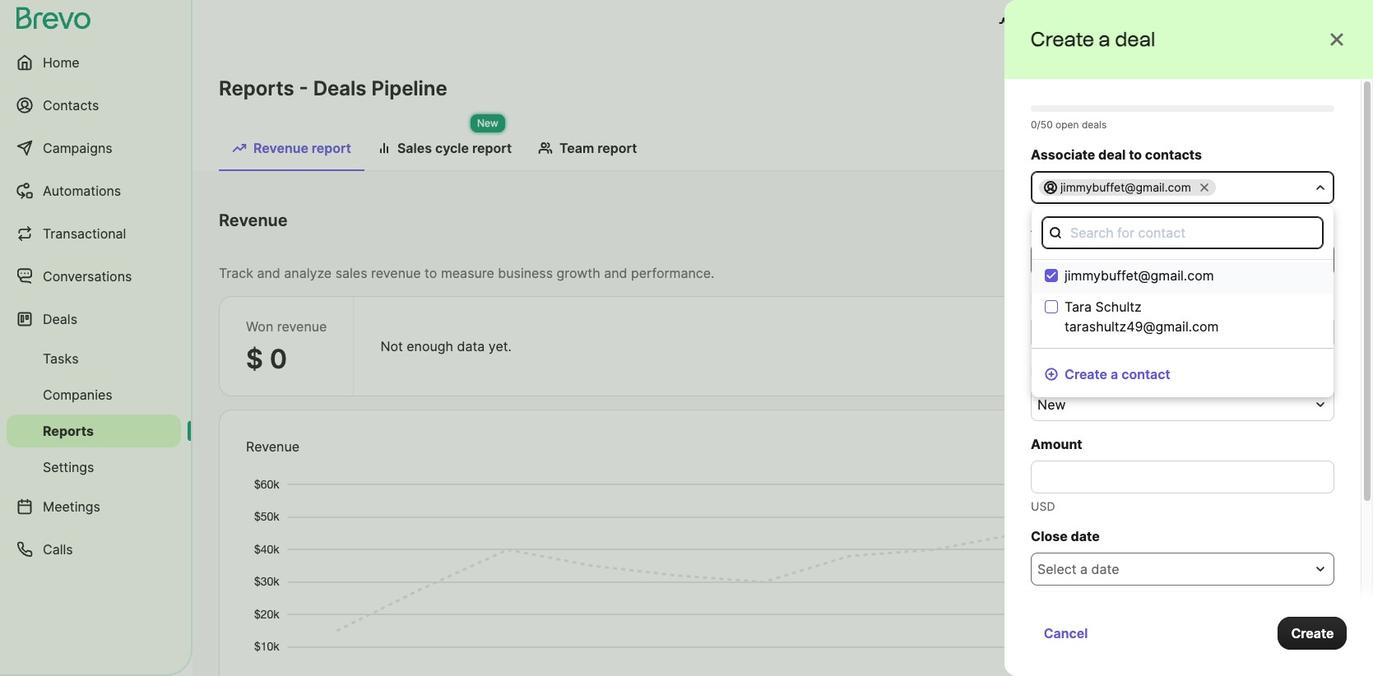 Task type: describe. For each thing, give the bounding box(es) containing it.
revenue inside won revenue $ 0
[[277, 319, 327, 335]]

none text field inside the create a deal dialog
[[1031, 461, 1335, 494]]

up
[[1197, 627, 1213, 644]]

date inside select a date "popup button"
[[1092, 561, 1120, 578]]

* for deal name *
[[1102, 291, 1110, 308]]

create a task to follow-up on this deal
[[1051, 627, 1288, 644]]

on
[[1216, 627, 1232, 644]]

cancel
[[1045, 626, 1089, 642]]

tab list containing revenue report
[[219, 132, 1348, 171]]

sales
[[398, 140, 432, 156]]

revenue for not enough data yet.
[[246, 439, 300, 455]]

amount
[[1031, 436, 1083, 453]]

2 report from the left
[[472, 140, 512, 156]]

tarashultz49@gmail.com
[[1065, 319, 1220, 335]]

team
[[560, 140, 595, 156]]

create for create a contact
[[1065, 366, 1108, 383]]

performance.
[[631, 265, 715, 282]]

contact for search for contact
[[1139, 225, 1186, 241]]

deal name *
[[1031, 291, 1110, 308]]

create a contact
[[1065, 366, 1171, 383]]

none text field inside the create a deal dialog
[[1031, 316, 1335, 349]]

tara
[[1065, 299, 1092, 315]]

stage
[[1063, 364, 1100, 380]]

usage and plan button
[[986, 7, 1130, 40]]

to up company
[[1129, 219, 1143, 235]]

close date
[[1031, 528, 1100, 545]]

contacts
[[43, 97, 99, 114]]

select a date
[[1038, 561, 1120, 578]]

schultz
[[1096, 299, 1142, 315]]

deal for deal stage
[[1031, 364, 1060, 380]]

and for track
[[257, 265, 281, 282]]

01/06/2023
[[1177, 219, 1249, 235]]

search
[[1071, 225, 1114, 241]]

contacts
[[1146, 147, 1203, 163]]

and for usage
[[1063, 15, 1086, 31]]

companies link
[[7, 379, 181, 412]]

conversations
[[43, 268, 132, 285]]

deals
[[1082, 119, 1107, 131]]

meetings link
[[7, 487, 181, 527]]

1 vertical spatial jimmybuffet@gmail.com
[[1065, 268, 1215, 284]]

tasks
[[43, 351, 79, 367]]

reports for reports
[[43, 423, 94, 440]]

to left the contacts
[[1129, 147, 1143, 163]]

1 vertical spatial not
[[1075, 445, 1097, 462]]

revenue report link
[[219, 132, 365, 171]]

0 vertical spatial not
[[381, 338, 403, 355]]

create a deal
[[1031, 27, 1156, 51]]

cancel button
[[1031, 617, 1102, 650]]

deal for associate deal to companies
[[1099, 219, 1126, 235]]

settings
[[43, 459, 94, 476]]

reports - deals pipeline
[[219, 77, 448, 100]]

select for select a date
[[1038, 561, 1077, 578]]

select a date button
[[1031, 553, 1335, 586]]

0/50
[[1031, 119, 1053, 131]]

create a contact button
[[1032, 358, 1184, 391]]

track and analyze sales revenue to measure business growth and performance.
[[219, 265, 715, 282]]

transactional
[[43, 226, 126, 242]]

task
[[1108, 627, 1134, 644]]

team report
[[560, 140, 637, 156]]

follow-
[[1154, 627, 1197, 644]]

reports for reports - deals pipeline
[[219, 77, 294, 100]]

won
[[246, 319, 274, 335]]

search for contact
[[1071, 225, 1186, 241]]

campaigns
[[43, 140, 112, 156]]

1 horizontal spatial not enough data yet.
[[1075, 445, 1206, 462]]

12/19/2022 - 01/06/2023
[[1097, 219, 1249, 235]]

date
[[1009, 219, 1038, 235]]

deal stage *
[[1031, 364, 1110, 380]]

$
[[246, 343, 263, 375]]

meetings
[[43, 499, 100, 515]]

calls link
[[7, 530, 181, 570]]

measure
[[441, 265, 495, 282]]

pipeline
[[372, 77, 448, 100]]

won revenue $ 0
[[246, 319, 327, 375]]

0 vertical spatial deals
[[313, 77, 367, 100]]

automations link
[[7, 171, 181, 211]]

to right task in the right bottom of the page
[[1138, 627, 1150, 644]]

select for select a company
[[1038, 252, 1077, 268]]

deals link
[[7, 300, 181, 339]]

create for create deal
[[1233, 445, 1276, 462]]

this
[[1236, 627, 1258, 644]]

0 vertical spatial jimmybuffet@gmail.com
[[1061, 180, 1192, 194]]

reports link
[[7, 415, 181, 448]]

home link
[[7, 43, 181, 82]]

0 vertical spatial date
[[1071, 528, 1100, 545]]

tasks link
[[7, 342, 181, 375]]

usage and plan
[[1019, 15, 1117, 31]]

open
[[1056, 119, 1080, 131]]

report for revenue report
[[312, 140, 351, 156]]



Task type: vqa. For each thing, say whether or not it's contained in the screenshot.
Create deal button
yes



Task type: locate. For each thing, give the bounding box(es) containing it.
conversations link
[[7, 257, 181, 296]]

report right team
[[598, 140, 637, 156]]

select inside "popup button"
[[1038, 561, 1077, 578]]

not enough data yet. down new popup button
[[1075, 445, 1206, 462]]

1 vertical spatial revenue
[[219, 211, 288, 230]]

business
[[498, 265, 553, 282]]

growth
[[557, 265, 601, 282]]

2 horizontal spatial report
[[598, 140, 637, 156]]

deal
[[1031, 291, 1060, 308], [1031, 364, 1060, 380]]

deals up tasks
[[43, 311, 77, 328]]

* right name
[[1102, 291, 1110, 308]]

associate deal to companies
[[1031, 219, 1216, 235]]

- up revenue report
[[299, 77, 308, 100]]

company
[[1092, 252, 1149, 268]]

revenue report
[[254, 140, 351, 156]]

report down reports - deals pipeline
[[312, 140, 351, 156]]

close
[[1031, 528, 1068, 545]]

0 vertical spatial select
[[1038, 252, 1077, 268]]

0 horizontal spatial not enough data yet.
[[381, 338, 512, 355]]

1 horizontal spatial -
[[1169, 219, 1175, 235]]

calls
[[43, 542, 73, 558]]

* for deal stage *
[[1103, 364, 1110, 380]]

create a deal dialog
[[1005, 0, 1374, 677]]

reports up settings at bottom
[[43, 423, 94, 440]]

0 vertical spatial *
[[1102, 291, 1110, 308]]

deal up new
[[1031, 364, 1060, 380]]

1 horizontal spatial data
[[1151, 445, 1179, 462]]

data down new popup button
[[1151, 445, 1179, 462]]

1 vertical spatial deal
[[1031, 364, 1060, 380]]

yet. down new popup button
[[1183, 445, 1206, 462]]

for
[[1118, 225, 1135, 241]]

select down the 'close'
[[1038, 561, 1077, 578]]

1 vertical spatial date
[[1092, 561, 1120, 578]]

a for contact
[[1111, 366, 1119, 383]]

companies
[[1146, 219, 1216, 235]]

to
[[1129, 147, 1143, 163], [1129, 219, 1143, 235], [425, 265, 437, 282], [1138, 627, 1150, 644]]

1 deal from the top
[[1031, 291, 1060, 308]]

0 horizontal spatial reports
[[43, 423, 94, 440]]

create deal
[[1233, 445, 1306, 462]]

0 vertical spatial associate
[[1031, 147, 1096, 163]]

sales
[[336, 265, 368, 282]]

* right stage
[[1103, 364, 1110, 380]]

contact up new popup button
[[1122, 366, 1171, 383]]

a for task
[[1097, 627, 1104, 644]]

report right cycle
[[472, 140, 512, 156]]

1 associate from the top
[[1031, 147, 1096, 163]]

sales cycle report link
[[365, 132, 525, 170]]

0/50 open deals
[[1031, 119, 1107, 131]]

settings link
[[7, 451, 181, 484]]

2 vertical spatial revenue
[[246, 439, 300, 455]]

0 horizontal spatial deals
[[43, 311, 77, 328]]

contact right "for"
[[1139, 225, 1186, 241]]

1 report from the left
[[312, 140, 351, 156]]

0 vertical spatial data
[[457, 338, 485, 355]]

tara schultz tarashultz49@gmail.com
[[1065, 299, 1220, 335]]

- right 12/19/2022
[[1169, 219, 1175, 235]]

0 vertical spatial contact
[[1139, 225, 1186, 241]]

1 horizontal spatial not
[[1075, 445, 1097, 462]]

1 vertical spatial not enough data yet.
[[1075, 445, 1206, 462]]

deal left the tara
[[1031, 291, 1060, 308]]

a down search
[[1081, 252, 1088, 268]]

1 vertical spatial data
[[1151, 445, 1179, 462]]

0 vertical spatial yet.
[[489, 338, 512, 355]]

associate for associate deal to companies
[[1031, 219, 1096, 235]]

0 vertical spatial revenue
[[371, 265, 421, 282]]

a for deal
[[1100, 27, 1111, 51]]

team report link
[[525, 132, 651, 170]]

and inside button
[[1063, 15, 1086, 31]]

1 select from the top
[[1038, 252, 1077, 268]]

1 horizontal spatial report
[[472, 140, 512, 156]]

reports
[[219, 77, 294, 100], [43, 423, 94, 440]]

revenue up 0
[[277, 319, 327, 335]]

jimmybuffet@gmail.com down associate deal to contacts
[[1061, 180, 1192, 194]]

tab list
[[219, 132, 1348, 171]]

deals left pipeline
[[313, 77, 367, 100]]

0 horizontal spatial not
[[381, 338, 403, 355]]

not
[[381, 338, 403, 355], [1075, 445, 1097, 462]]

associate deal to contacts
[[1031, 147, 1203, 163]]

data down measure
[[457, 338, 485, 355]]

None text field
[[1031, 316, 1335, 349]]

2 deal from the top
[[1031, 364, 1060, 380]]

create for create a deal
[[1031, 27, 1095, 51]]

enough down the track and analyze sales revenue to measure business growth and performance.
[[407, 338, 454, 355]]

a down close date at bottom
[[1081, 561, 1088, 578]]

- for 01/06/2023
[[1169, 219, 1175, 235]]

date range
[[1009, 219, 1078, 235]]

select
[[1038, 252, 1077, 268], [1038, 561, 1077, 578]]

automations
[[43, 183, 121, 199]]

not enough data yet. down the track and analyze sales revenue to measure business growth and performance.
[[381, 338, 512, 355]]

0 horizontal spatial -
[[299, 77, 308, 100]]

and
[[1063, 15, 1086, 31], [257, 265, 281, 282], [604, 265, 628, 282]]

3 report from the left
[[598, 140, 637, 156]]

yet. down business
[[489, 338, 512, 355]]

name
[[1063, 291, 1099, 308]]

deal for deal name
[[1031, 291, 1060, 308]]

usd
[[1031, 500, 1056, 514]]

a for date
[[1081, 561, 1088, 578]]

date
[[1071, 528, 1100, 545], [1092, 561, 1120, 578]]

select down range
[[1038, 252, 1077, 268]]

progress bar
[[1031, 105, 1335, 112]]

contact
[[1139, 225, 1186, 241], [1122, 366, 1171, 383]]

0 horizontal spatial enough
[[407, 338, 454, 355]]

cycle
[[435, 140, 469, 156]]

new button
[[1031, 389, 1335, 421]]

1 horizontal spatial enough
[[1101, 445, 1148, 462]]

0 vertical spatial reports
[[219, 77, 294, 100]]

associate down open
[[1031, 147, 1096, 163]]

1 vertical spatial select
[[1038, 561, 1077, 578]]

None text field
[[1031, 461, 1335, 494]]

contact for create a contact
[[1122, 366, 1171, 383]]

deal for create deal
[[1279, 445, 1306, 462]]

1 horizontal spatial yet.
[[1183, 445, 1206, 462]]

usage
[[1019, 15, 1059, 31]]

0 vertical spatial -
[[299, 77, 308, 100]]

0 horizontal spatial yet.
[[489, 338, 512, 355]]

associate for associate deal to contacts
[[1031, 147, 1096, 163]]

analyze
[[284, 265, 332, 282]]

sales cycle report
[[398, 140, 512, 156]]

0 vertical spatial not enough data yet.
[[381, 338, 512, 355]]

date down close date at bottom
[[1092, 561, 1120, 578]]

companies
[[43, 387, 113, 403]]

1 vertical spatial revenue
[[277, 319, 327, 335]]

and right 'growth'
[[604, 265, 628, 282]]

a
[[1100, 27, 1111, 51], [1081, 252, 1088, 268], [1111, 366, 1119, 383], [1081, 561, 1088, 578], [1097, 627, 1104, 644]]

1 vertical spatial deals
[[43, 311, 77, 328]]

deal inside button
[[1279, 445, 1306, 462]]

create button
[[1278, 617, 1348, 650]]

enough right amount
[[1101, 445, 1148, 462]]

1 horizontal spatial and
[[604, 265, 628, 282]]

date up select a date at the right
[[1071, 528, 1100, 545]]

plan
[[1090, 15, 1117, 31]]

2 associate from the top
[[1031, 219, 1096, 235]]

associate
[[1031, 147, 1096, 163], [1031, 219, 1096, 235]]

deal
[[1116, 27, 1156, 51], [1099, 147, 1126, 163], [1099, 219, 1126, 235], [1279, 445, 1306, 462], [1262, 627, 1288, 644]]

0 vertical spatial enough
[[407, 338, 454, 355]]

1 horizontal spatial reports
[[219, 77, 294, 100]]

1 vertical spatial enough
[[1101, 445, 1148, 462]]

to left measure
[[425, 265, 437, 282]]

0 horizontal spatial and
[[257, 265, 281, 282]]

enough
[[407, 338, 454, 355], [1101, 445, 1148, 462]]

and left plan
[[1063, 15, 1086, 31]]

deal for associate deal to contacts
[[1099, 147, 1126, 163]]

1 vertical spatial yet.
[[1183, 445, 1206, 462]]

0 vertical spatial deal
[[1031, 291, 1060, 308]]

not enough data yet.
[[381, 338, 512, 355], [1075, 445, 1206, 462]]

a inside "popup button"
[[1081, 561, 1088, 578]]

associate up select a company
[[1031, 219, 1096, 235]]

1 vertical spatial associate
[[1031, 219, 1096, 235]]

revenue right the sales
[[371, 265, 421, 282]]

1 vertical spatial *
[[1103, 364, 1110, 380]]

revenue
[[371, 265, 421, 282], [277, 319, 327, 335]]

select a company
[[1038, 252, 1149, 268]]

1 vertical spatial reports
[[43, 423, 94, 440]]

0 vertical spatial revenue
[[254, 140, 309, 156]]

a left task in the right bottom of the page
[[1097, 627, 1104, 644]]

2 select from the top
[[1038, 561, 1077, 578]]

campaigns link
[[7, 128, 181, 168]]

create
[[1031, 27, 1095, 51], [1065, 366, 1108, 383], [1233, 445, 1276, 462], [1292, 626, 1334, 642], [1051, 627, 1093, 644]]

0 horizontal spatial revenue
[[277, 319, 327, 335]]

12/19/2022
[[1097, 219, 1167, 235]]

0 horizontal spatial report
[[312, 140, 351, 156]]

*
[[1102, 291, 1110, 308], [1103, 364, 1110, 380]]

home
[[43, 54, 80, 71]]

report for team report
[[598, 140, 637, 156]]

contacts link
[[7, 86, 181, 125]]

- for deals
[[299, 77, 308, 100]]

a for company
[[1081, 252, 1088, 268]]

transactional link
[[7, 214, 181, 254]]

reports up revenue report link
[[219, 77, 294, 100]]

2 horizontal spatial and
[[1063, 15, 1086, 31]]

new
[[1038, 397, 1066, 413]]

a inside button
[[1111, 366, 1119, 383]]

and right track
[[257, 265, 281, 282]]

1 vertical spatial -
[[1169, 219, 1175, 235]]

a right usage
[[1100, 27, 1111, 51]]

1 vertical spatial contact
[[1122, 366, 1171, 383]]

contact inside create a contact button
[[1122, 366, 1171, 383]]

jimmybuffet@gmail.com
[[1061, 180, 1192, 194], [1065, 268, 1215, 284]]

create inside button
[[1065, 366, 1108, 383]]

create for create a task to follow-up on this deal
[[1051, 627, 1093, 644]]

1 horizontal spatial deals
[[313, 77, 367, 100]]

1 horizontal spatial revenue
[[371, 265, 421, 282]]

a right stage
[[1111, 366, 1119, 383]]

revenue for date range
[[219, 211, 288, 230]]

progress bar inside the create a deal dialog
[[1031, 105, 1335, 112]]

0
[[270, 343, 287, 375]]

create deal button
[[1219, 437, 1320, 470]]

0 horizontal spatial data
[[457, 338, 485, 355]]

range
[[1042, 219, 1078, 235]]

track
[[219, 265, 254, 282]]

revenue
[[254, 140, 309, 156], [219, 211, 288, 230], [246, 439, 300, 455]]

jimmybuffet@gmail.com up schultz
[[1065, 268, 1215, 284]]



